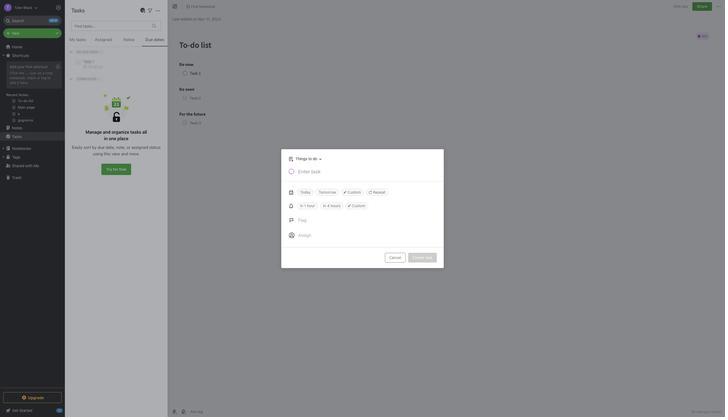 Task type: locate. For each thing, give the bounding box(es) containing it.
1 horizontal spatial do
[[86, 37, 91, 41]]

all
[[142, 130, 147, 135]]

today
[[300, 190, 311, 195]]

to inside icon on a note, notebook, stack or tag to add it here.
[[48, 76, 51, 80]]

custom button for in 4 hours
[[346, 202, 368, 209]]

1 vertical spatial custom
[[352, 203, 365, 208]]

0 horizontal spatial on
[[37, 71, 42, 75]]

custom button
[[341, 189, 364, 196], [346, 202, 368, 209]]

group containing add your first shortcut
[[0, 60, 65, 126]]

0 vertical spatial nov
[[198, 17, 205, 21]]

nov
[[198, 17, 205, 21], [72, 145, 78, 149]]

notes
[[77, 5, 91, 12], [124, 37, 135, 42], [19, 93, 28, 97], [12, 126, 22, 130]]

0 horizontal spatial do
[[78, 31, 83, 36]]

here
[[90, 69, 97, 74]]

1 do from the left
[[72, 37, 77, 41]]

notebooks link
[[0, 144, 65, 153]]

custom button right the hours
[[346, 202, 368, 209]]

hour
[[307, 203, 315, 208]]

on left a
[[37, 71, 42, 75]]

tasks
[[76, 37, 86, 42], [130, 130, 141, 135]]

0 vertical spatial on
[[193, 17, 197, 21]]

sort
[[84, 145, 91, 150]]

new task image
[[140, 7, 146, 14]]

first
[[191, 4, 198, 9]]

main
[[72, 63, 81, 68]]

to right things at the top left of page
[[308, 157, 312, 161]]

0 vertical spatial or
[[37, 76, 40, 80]]

flag
[[298, 218, 306, 223]]

4
[[71, 17, 74, 21], [327, 203, 330, 208]]

ago
[[89, 80, 95, 84]]

None search field
[[7, 16, 58, 25]]

0 vertical spatial do
[[78, 31, 83, 36]]

in 4 hours button
[[320, 202, 344, 209]]

view
[[112, 151, 120, 156]]

expand tags image
[[1, 155, 6, 159]]

or inside easily sort by due date, note, or assigned status using this view and more.
[[127, 145, 130, 150]]

note,
[[45, 71, 54, 75], [116, 145, 126, 150]]

all
[[691, 410, 695, 414]]

1 horizontal spatial the
[[108, 37, 114, 41]]

1 horizontal spatial on
[[193, 17, 197, 21]]

1 horizontal spatial to
[[308, 157, 312, 161]]

try
[[106, 167, 112, 172]]

1 horizontal spatial tasks
[[130, 130, 141, 135]]

1 vertical spatial note,
[[116, 145, 126, 150]]

a
[[72, 69, 74, 74]]

this
[[104, 151, 111, 156]]

notes inside button
[[124, 37, 135, 42]]

0 horizontal spatial tasks
[[76, 37, 86, 42]]

add
[[10, 65, 16, 69]]

1 vertical spatial and
[[121, 151, 128, 156]]

custom left "repeat" "button"
[[347, 190, 361, 195]]

list
[[84, 31, 89, 36]]

things to do
[[296, 157, 317, 161]]

custom right the hours
[[352, 203, 365, 208]]

to
[[48, 76, 51, 80], [308, 157, 312, 161]]

notes inside group
[[19, 93, 28, 97]]

1 horizontal spatial 4
[[327, 203, 330, 208]]

tasks up notebooks at the left top of page
[[12, 134, 22, 139]]

1 horizontal spatial in
[[323, 203, 326, 208]]

first notebook button
[[184, 3, 217, 10]]

in for in 1 hour
[[300, 203, 303, 208]]

0 horizontal spatial nov
[[72, 145, 78, 149]]

bit
[[84, 69, 89, 74]]

4 inside button
[[327, 203, 330, 208]]

1 vertical spatial the
[[19, 71, 24, 75]]

tree
[[0, 42, 65, 388]]

nov left 14
[[72, 145, 78, 149]]

note, right a
[[45, 71, 54, 75]]

notebook
[[199, 4, 215, 9]]

things to do button
[[286, 155, 323, 163], [287, 155, 323, 163]]

0 horizontal spatial in
[[300, 203, 303, 208]]

the inside group
[[19, 71, 24, 75]]

1 horizontal spatial nov
[[198, 17, 205, 21]]

custom button down enter task text field
[[341, 189, 364, 196]]

for
[[113, 167, 118, 172]]

easily sort by due date, note, or assigned status using this view and more.
[[72, 145, 161, 156]]

main page
[[72, 63, 90, 68]]

notes left due
[[124, 37, 135, 42]]

notes link
[[0, 124, 65, 132]]

saved
[[711, 410, 721, 414]]

gngnsrns
[[72, 128, 89, 133]]

create task
[[413, 255, 433, 260]]

due dates button
[[142, 36, 168, 47]]

1 vertical spatial on
[[37, 71, 42, 75]]

notes up tasks button
[[12, 126, 22, 130]]

now inside to-do list do now do soon for the future
[[78, 37, 85, 41]]

now up 2/3
[[79, 43, 86, 47]]

group inside tree
[[0, 60, 65, 126]]

note list element
[[65, 0, 168, 417]]

0 horizontal spatial note,
[[45, 71, 54, 75]]

notes right recent
[[19, 93, 28, 97]]

icon on a note, notebook, stack or tag to add it here.
[[10, 71, 54, 85]]

1 vertical spatial or
[[127, 145, 130, 150]]

little
[[75, 69, 83, 74]]

0 horizontal spatial to
[[48, 76, 51, 80]]

edited
[[181, 17, 192, 21]]

custom
[[347, 190, 361, 195], [352, 203, 365, 208]]

0 vertical spatial tasks
[[71, 7, 85, 14]]

shared with me
[[12, 163, 39, 168]]

in
[[104, 136, 108, 141]]

tag
[[41, 76, 47, 80]]

or
[[37, 76, 40, 80], [127, 145, 130, 150]]

0 vertical spatial the
[[108, 37, 114, 41]]

1 vertical spatial tasks
[[130, 130, 141, 135]]

assigned
[[95, 37, 112, 42]]

and inside easily sort by due date, note, or assigned status using this view and more.
[[121, 151, 128, 156]]

1 vertical spatial tasks
[[12, 134, 22, 139]]

the left the ...
[[19, 71, 24, 75]]

0 vertical spatial to
[[48, 76, 51, 80]]

nov left 17,
[[198, 17, 205, 21]]

tasks up just now
[[76, 37, 86, 42]]

1 vertical spatial custom button
[[346, 202, 368, 209]]

4 left notes
[[71, 17, 74, 21]]

custom for in 4 hours
[[352, 203, 365, 208]]

1 vertical spatial to
[[308, 157, 312, 161]]

trash link
[[0, 173, 65, 182]]

upgrade button
[[3, 393, 62, 403]]

and right view
[[121, 151, 128, 156]]

in left the hours
[[323, 203, 326, 208]]

and inside manage and organize tasks all in one place
[[103, 130, 111, 135]]

2 in from the left
[[323, 203, 326, 208]]

notes
[[75, 17, 85, 21]]

0 vertical spatial custom
[[347, 190, 361, 195]]

by
[[92, 145, 97, 150]]

do inside button
[[313, 157, 317, 161]]

0 horizontal spatial or
[[37, 76, 40, 80]]

do right things at the top left of page
[[313, 157, 317, 161]]

1 things to do button from the left
[[286, 155, 323, 163]]

0 horizontal spatial the
[[19, 71, 24, 75]]

do down list
[[86, 37, 91, 41]]

expand notebooks image
[[1, 146, 6, 151]]

in left 1
[[300, 203, 303, 208]]

on inside icon on a note, notebook, stack or tag to add it here.
[[37, 71, 42, 75]]

my tasks button
[[65, 36, 91, 47]]

group
[[0, 60, 65, 126]]

do down 'to-'
[[72, 37, 77, 41]]

0 vertical spatial custom button
[[341, 189, 364, 196]]

0 horizontal spatial and
[[103, 130, 111, 135]]

do
[[78, 31, 83, 36], [313, 157, 317, 161]]

or inside icon on a note, notebook, stack or tag to add it here.
[[37, 76, 40, 80]]

4 left the hours
[[327, 203, 330, 208]]

notes inside note list element
[[77, 5, 91, 12]]

Note Editor text field
[[168, 26, 725, 406]]

tasks inside tasks button
[[12, 134, 22, 139]]

to right tag
[[48, 76, 51, 80]]

1 horizontal spatial do
[[313, 157, 317, 161]]

a little bit here
[[72, 69, 97, 74]]

tasks up 4 notes
[[71, 7, 85, 14]]

tasks inside button
[[76, 37, 86, 42]]

tags button
[[0, 153, 65, 161]]

0 vertical spatial now
[[78, 37, 85, 41]]

1 in from the left
[[300, 203, 303, 208]]

1 horizontal spatial note,
[[116, 145, 126, 150]]

do inside to-do list do now do soon for the future
[[78, 31, 83, 36]]

or for assigned
[[127, 145, 130, 150]]

manage and organize tasks all in one place
[[86, 130, 147, 141]]

0 horizontal spatial do
[[72, 37, 77, 41]]

add your first shortcut
[[10, 65, 48, 69]]

0 vertical spatial note,
[[45, 71, 54, 75]]

repeat button
[[366, 189, 388, 196]]

1 horizontal spatial and
[[121, 151, 128, 156]]

or left tag
[[37, 76, 40, 80]]

last
[[172, 17, 180, 21]]

on right the "edited"
[[193, 17, 197, 21]]

0 horizontal spatial 4
[[71, 17, 74, 21]]

notes button
[[116, 36, 142, 47]]

1 vertical spatial do
[[313, 157, 317, 161]]

0 vertical spatial tasks
[[76, 37, 86, 42]]

tomorrow
[[319, 190, 336, 195]]

0 vertical spatial and
[[103, 130, 111, 135]]

you
[[682, 4, 688, 8]]

Search text field
[[7, 16, 58, 25]]

first notebook
[[191, 4, 215, 9]]

or up more.
[[127, 145, 130, 150]]

0 horizontal spatial tasks
[[12, 134, 22, 139]]

tags
[[12, 155, 20, 159]]

1 horizontal spatial or
[[127, 145, 130, 150]]

do left list
[[78, 31, 83, 36]]

one
[[109, 136, 116, 141]]

add
[[10, 81, 16, 85]]

due
[[98, 145, 105, 150]]

to inside button
[[308, 157, 312, 161]]

notes up notes
[[77, 5, 91, 12]]

the right for
[[108, 37, 114, 41]]

1 vertical spatial 4
[[327, 203, 330, 208]]

upgrade
[[28, 396, 44, 400]]

and up the in
[[103, 130, 111, 135]]

0 vertical spatial 4
[[71, 17, 74, 21]]

tasks left all
[[130, 130, 141, 135]]

now up just now
[[78, 37, 85, 41]]

1 vertical spatial nov
[[72, 145, 78, 149]]

in 4 hours
[[323, 203, 341, 208]]

note, up view
[[116, 145, 126, 150]]



Task type: vqa. For each thing, say whether or not it's contained in the screenshot.
the Find tasks… text box
yes



Task type: describe. For each thing, give the bounding box(es) containing it.
note, inside easily sort by due date, note, or assigned status using this view and more.
[[116, 145, 126, 150]]

me
[[34, 163, 39, 168]]

things
[[296, 157, 307, 161]]

try for free button
[[102, 164, 131, 175]]

just
[[72, 43, 78, 47]]

or for tag
[[37, 76, 40, 80]]

home link
[[0, 42, 65, 51]]

minutes
[[76, 80, 88, 84]]

Go to note or move task field
[[286, 155, 323, 163]]

share button
[[692, 2, 712, 11]]

notes inside 'link'
[[12, 126, 22, 130]]

stack
[[27, 76, 36, 80]]

only
[[674, 4, 681, 8]]

all changes saved
[[691, 410, 721, 414]]

easily
[[72, 145, 83, 150]]

cancel button
[[385, 253, 406, 263]]

place
[[117, 136, 128, 141]]

shortcut
[[33, 65, 48, 69]]

using
[[93, 151, 103, 156]]

2 do from the left
[[86, 37, 91, 41]]

due
[[145, 37, 153, 42]]

Find tasks… text field
[[72, 21, 149, 30]]

assign button
[[286, 229, 315, 242]]

the inside to-do list do now do soon for the future
[[108, 37, 114, 41]]

organize
[[112, 130, 129, 135]]

new
[[12, 31, 20, 35]]

recent notes
[[6, 93, 28, 97]]

recent
[[6, 93, 18, 97]]

my tasks
[[70, 37, 86, 42]]

2 things to do button from the left
[[287, 155, 323, 163]]

11
[[72, 80, 75, 84]]

...
[[25, 71, 29, 75]]

manage
[[86, 130, 102, 135]]

settings image
[[55, 4, 62, 11]]

nov inside note list element
[[72, 145, 78, 149]]

changes
[[696, 410, 710, 414]]

shared with me link
[[0, 161, 65, 170]]

nov 14
[[72, 145, 82, 149]]

shortcuts button
[[0, 51, 65, 60]]

4 notes
[[71, 17, 85, 21]]

click the ...
[[10, 71, 29, 75]]

1
[[304, 203, 306, 208]]

first
[[26, 65, 33, 69]]

note, inside icon on a note, notebook, stack or tag to add it here.
[[45, 71, 54, 75]]

home
[[12, 44, 22, 49]]

nov inside note window element
[[198, 17, 205, 21]]

Enter task text field
[[298, 168, 437, 178]]

1 horizontal spatial tasks
[[71, 7, 85, 14]]

share
[[697, 4, 708, 9]]

in 1 hour
[[300, 203, 315, 208]]

future
[[115, 37, 125, 41]]

in 1 hour button
[[297, 202, 318, 209]]

tasks inside manage and organize tasks all in one place
[[130, 130, 141, 135]]

create
[[413, 255, 424, 260]]

due dates
[[145, 37, 164, 42]]

11 minutes ago
[[72, 80, 95, 84]]

in for in 4 hours
[[323, 203, 326, 208]]

today button
[[297, 189, 314, 196]]

just now
[[72, 43, 86, 47]]

page
[[82, 63, 90, 68]]

2/3
[[78, 50, 83, 54]]

last edited on nov 17, 2023
[[172, 17, 221, 21]]

create task button
[[408, 253, 437, 263]]

for
[[102, 37, 107, 41]]

more.
[[129, 151, 140, 156]]

to-do list do now do soon for the future
[[72, 31, 125, 41]]

soon
[[92, 37, 100, 41]]

it
[[17, 81, 19, 85]]

date,
[[106, 145, 115, 150]]

task
[[425, 255, 433, 260]]

4 inside note list element
[[71, 17, 74, 21]]

flag button
[[286, 214, 310, 227]]

status
[[149, 145, 161, 150]]

to-
[[72, 31, 78, 36]]

note window element
[[168, 0, 725, 417]]

tree containing home
[[0, 42, 65, 388]]

2023
[[212, 17, 221, 21]]

custom button for tomorrow
[[341, 189, 364, 196]]

try for free
[[106, 167, 126, 172]]

shortcuts
[[12, 53, 29, 58]]

assign
[[298, 233, 311, 238]]

here.
[[20, 81, 28, 85]]

tomorrow button
[[316, 189, 339, 196]]

expand note image
[[172, 3, 178, 10]]

dates
[[154, 37, 164, 42]]

your
[[17, 65, 25, 69]]

shared
[[12, 163, 24, 168]]

repeat
[[373, 190, 385, 195]]

add tag image
[[180, 409, 187, 415]]

notebook,
[[10, 76, 26, 80]]

14
[[79, 145, 82, 149]]

add a reminder image
[[171, 409, 178, 415]]

1 vertical spatial now
[[79, 43, 86, 47]]

a
[[42, 71, 44, 75]]

custom for tomorrow
[[347, 190, 361, 195]]

tasks button
[[0, 132, 65, 141]]

on inside note window element
[[193, 17, 197, 21]]



